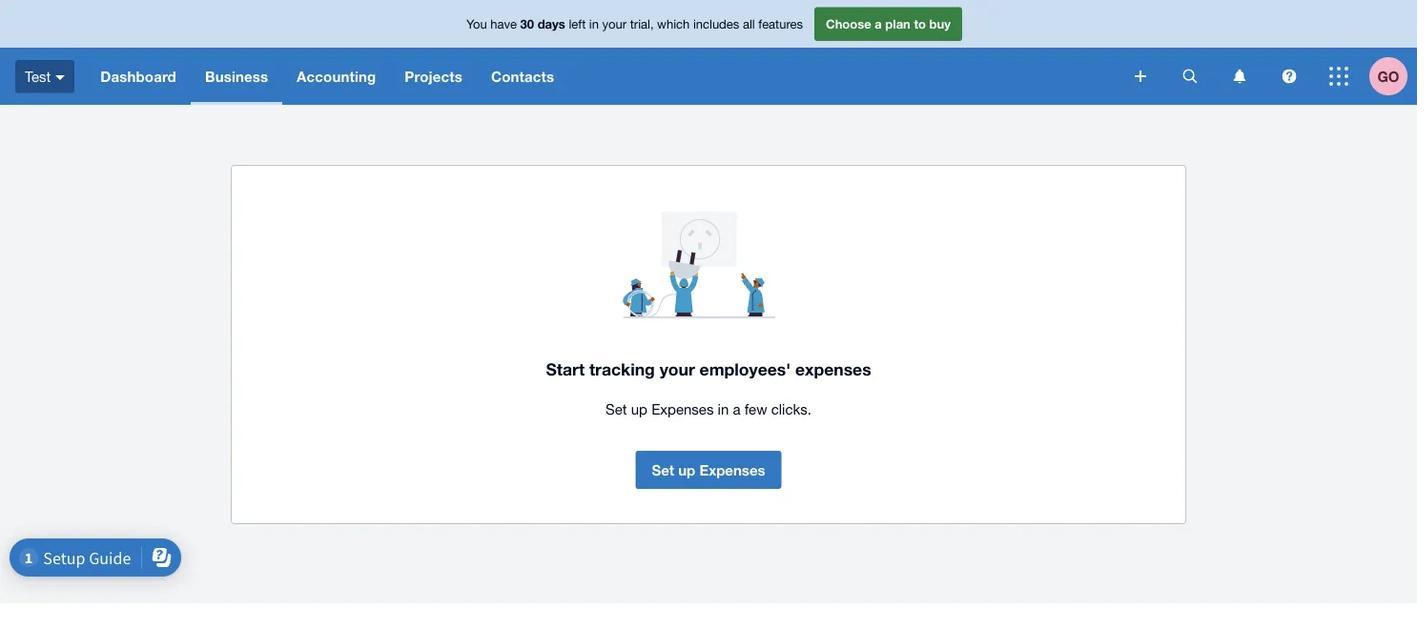 Task type: vqa. For each thing, say whether or not it's contained in the screenshot.
Basis
no



Task type: describe. For each thing, give the bounding box(es) containing it.
projects button
[[390, 48, 477, 105]]

up for set up expenses in a few clicks.
[[631, 401, 648, 417]]

plan
[[886, 16, 911, 31]]

to
[[914, 16, 926, 31]]

choose a plan to buy
[[826, 16, 951, 31]]

tracking
[[589, 360, 655, 380]]

1 vertical spatial a
[[733, 401, 741, 417]]

business button
[[191, 48, 282, 105]]

you
[[466, 16, 487, 31]]

expenses
[[795, 360, 871, 380]]

svg image inside test popup button
[[56, 75, 65, 80]]

set for set up expenses in a few clicks.
[[606, 401, 627, 417]]

buy
[[930, 16, 951, 31]]

0 vertical spatial your
[[602, 16, 627, 31]]

banner containing dashboard
[[0, 0, 1417, 105]]

svg image
[[1135, 71, 1147, 82]]

includes
[[693, 16, 740, 31]]

have
[[491, 16, 517, 31]]

1 vertical spatial in
[[718, 401, 729, 417]]

choose
[[826, 16, 872, 31]]

expenses for set up expenses in a few clicks.
[[652, 401, 714, 417]]

trial,
[[630, 16, 654, 31]]

expenses for set up expenses
[[700, 462, 766, 479]]

1 vertical spatial your
[[660, 360, 695, 380]]

accounting
[[297, 68, 376, 85]]

0 vertical spatial in
[[589, 16, 599, 31]]

set for set up expenses
[[652, 462, 674, 479]]



Task type: locate. For each thing, give the bounding box(es) containing it.
0 vertical spatial up
[[631, 401, 648, 417]]

1 horizontal spatial set
[[652, 462, 674, 479]]

1 vertical spatial set
[[652, 462, 674, 479]]

navigation containing dashboard
[[86, 48, 1122, 105]]

in left the few on the bottom right
[[718, 401, 729, 417]]

0 vertical spatial set
[[606, 401, 627, 417]]

all
[[743, 16, 755, 31]]

up down the tracking
[[631, 401, 648, 417]]

start
[[546, 360, 585, 380]]

dashboard link
[[86, 48, 191, 105]]

0 horizontal spatial up
[[631, 401, 648, 417]]

set down the tracking
[[606, 401, 627, 417]]

up
[[631, 401, 648, 417], [678, 462, 696, 479]]

contacts
[[491, 68, 554, 85]]

1 horizontal spatial your
[[660, 360, 695, 380]]

days
[[538, 16, 565, 31]]

1 horizontal spatial up
[[678, 462, 696, 479]]

in right the left
[[589, 16, 599, 31]]

expenses down the few on the bottom right
[[700, 462, 766, 479]]

a left the few on the bottom right
[[733, 401, 741, 417]]

up inside button
[[678, 462, 696, 479]]

employees'
[[700, 360, 791, 380]]

in
[[589, 16, 599, 31], [718, 401, 729, 417]]

test
[[25, 68, 51, 85]]

expenses inside button
[[700, 462, 766, 479]]

expenses
[[652, 401, 714, 417], [700, 462, 766, 479]]

up for set up expenses
[[678, 462, 696, 479]]

accounting button
[[282, 48, 390, 105]]

clicks.
[[771, 401, 812, 417]]

0 vertical spatial a
[[875, 16, 882, 31]]

0 horizontal spatial a
[[733, 401, 741, 417]]

a
[[875, 16, 882, 31], [733, 401, 741, 417]]

your up the set up expenses in a few clicks.
[[660, 360, 695, 380]]

dashboard
[[100, 68, 176, 85]]

banner
[[0, 0, 1417, 105]]

set
[[606, 401, 627, 417], [652, 462, 674, 479]]

go
[[1378, 68, 1400, 85]]

30
[[520, 16, 534, 31]]

up down the set up expenses in a few clicks.
[[678, 462, 696, 479]]

few
[[745, 401, 767, 417]]

1 vertical spatial expenses
[[700, 462, 766, 479]]

business
[[205, 68, 268, 85]]

1 horizontal spatial a
[[875, 16, 882, 31]]

contacts button
[[477, 48, 569, 105]]

0 horizontal spatial set
[[606, 401, 627, 417]]

set inside button
[[652, 462, 674, 479]]

you have 30 days left in your trial, which includes all features
[[466, 16, 803, 31]]

your
[[602, 16, 627, 31], [660, 360, 695, 380]]

svg image
[[1330, 67, 1349, 86], [1183, 69, 1198, 83], [1234, 69, 1246, 83], [1282, 69, 1297, 83], [56, 75, 65, 80]]

set down the set up expenses in a few clicks.
[[652, 462, 674, 479]]

navigation
[[86, 48, 1122, 105]]

test button
[[0, 48, 86, 105]]

set up expenses
[[652, 462, 766, 479]]

start tracking your employees' expenses
[[546, 360, 871, 380]]

your left trial,
[[602, 16, 627, 31]]

set up expenses in a few clicks.
[[606, 401, 812, 417]]

0 horizontal spatial your
[[602, 16, 627, 31]]

set up expenses button
[[636, 451, 782, 489]]

go button
[[1370, 48, 1417, 105]]

0 vertical spatial expenses
[[652, 401, 714, 417]]

1 vertical spatial up
[[678, 462, 696, 479]]

projects
[[405, 68, 463, 85]]

features
[[759, 16, 803, 31]]

a left plan
[[875, 16, 882, 31]]

0 horizontal spatial in
[[589, 16, 599, 31]]

left
[[569, 16, 586, 31]]

1 horizontal spatial in
[[718, 401, 729, 417]]

expenses down start tracking your employees' expenses
[[652, 401, 714, 417]]

which
[[657, 16, 690, 31]]



